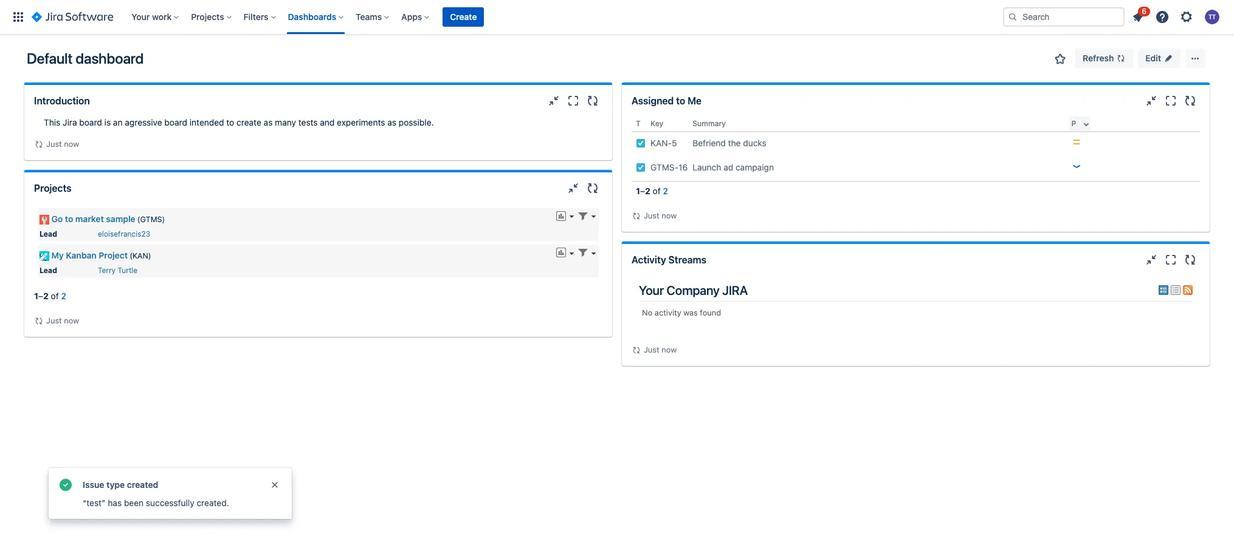 Task type: vqa. For each thing, say whether or not it's contained in the screenshot.
invite people
no



Task type: locate. For each thing, give the bounding box(es) containing it.
as left many
[[264, 117, 273, 128]]

1 horizontal spatial board
[[164, 117, 187, 128]]

lead
[[40, 230, 57, 239], [40, 266, 57, 276]]

1 horizontal spatial to
[[226, 117, 234, 128]]

activity
[[655, 308, 681, 318]]

to right go
[[65, 214, 73, 224]]

lead down my
[[40, 266, 57, 276]]

just now inside activity streams region
[[644, 346, 677, 355]]

and
[[320, 117, 335, 128]]

an arrow curved in a circular way on the button that refreshes the dashboard image
[[632, 211, 641, 221], [632, 346, 641, 356]]

activity streams region
[[632, 276, 1200, 357]]

1 horizontal spatial 1
[[636, 186, 640, 196]]

just inside introduction region
[[46, 139, 62, 149]]

ad
[[724, 162, 733, 173]]

task image
[[636, 139, 646, 148]]

dashboards button
[[284, 7, 348, 27]]

to
[[676, 95, 685, 106], [226, 117, 234, 128], [65, 214, 73, 224]]

befriend
[[693, 138, 726, 148]]

created.
[[197, 498, 229, 509]]

t
[[636, 119, 641, 128]]

0 horizontal spatial 1 – 2 of 2
[[34, 291, 66, 302]]

1 vertical spatial 1 – 2 of 2
[[34, 291, 66, 302]]

1 vertical spatial to
[[226, 117, 234, 128]]

0 vertical spatial lead
[[40, 230, 57, 239]]

dismiss image
[[270, 481, 280, 491]]

this jira board is an agressive board intended to create as many tests and experiments as possible.
[[44, 117, 434, 128]]

task image
[[636, 163, 646, 173]]

1 vertical spatial 2 link
[[61, 291, 66, 302]]

1 vertical spatial lead
[[40, 266, 57, 276]]

1 – 2 of 2 inside assigned to me region
[[636, 186, 668, 196]]

2 an arrow curved in a circular way on the button that refreshes the dashboard image from the top
[[34, 317, 44, 327]]

2 vertical spatial to
[[65, 214, 73, 224]]

2 link down my
[[61, 291, 66, 302]]

1 an arrow curved in a circular way on the button that refreshes the dashboard image from the top
[[34, 140, 44, 149]]

board left is at the left top
[[79, 117, 102, 128]]

now
[[64, 139, 79, 149], [662, 211, 677, 221], [64, 316, 79, 326], [662, 346, 677, 355]]

success image
[[58, 478, 73, 493]]

refresh introduction image
[[585, 94, 600, 108]]

of inside assigned to me region
[[653, 186, 661, 196]]

just
[[46, 139, 62, 149], [644, 211, 659, 221], [46, 316, 62, 326], [644, 346, 659, 355]]

0 vertical spatial projects
[[191, 12, 224, 22]]

1 an arrow curved in a circular way on the button that refreshes the dashboard image from the top
[[632, 211, 641, 221]]

1 inside assigned to me region
[[636, 186, 640, 196]]

summary
[[693, 119, 726, 128]]

of
[[653, 186, 661, 196], [51, 291, 59, 302]]

1 horizontal spatial –
[[640, 186, 645, 196]]

1 – 2 of 2
[[636, 186, 668, 196], [34, 291, 66, 302]]

0 vertical spatial of
[[653, 186, 661, 196]]

0 horizontal spatial of
[[51, 291, 59, 302]]

just for activity streams
[[644, 346, 659, 355]]

just now inside introduction region
[[46, 139, 79, 149]]

befriend the ducks
[[693, 138, 766, 148]]

2 link for assigned to me
[[663, 186, 668, 196]]

just for introduction
[[46, 139, 62, 149]]

minimize activity streams image
[[1144, 253, 1159, 267]]

1 vertical spatial an arrow curved in a circular way on the button that refreshes the dashboard image
[[632, 346, 641, 356]]

just inside projects region
[[46, 316, 62, 326]]

an arrow curved in a circular way on the button that refreshes the dashboard image inside introduction region
[[34, 140, 44, 149]]

maximize introduction image
[[566, 94, 581, 108]]

more dashboard actions image
[[1188, 51, 1202, 66]]

kanban
[[66, 250, 96, 261]]

projects right work
[[191, 12, 224, 22]]

now inside assigned to me region
[[662, 211, 677, 221]]

0 horizontal spatial 2 link
[[61, 291, 66, 302]]

1 horizontal spatial your
[[639, 283, 664, 298]]

successfully
[[146, 498, 194, 509]]

projects button
[[187, 7, 236, 27]]

gtms-16 launch ad campaign
[[650, 162, 774, 173]]

1 horizontal spatial 1 – 2 of 2
[[636, 186, 668, 196]]

1 horizontal spatial of
[[653, 186, 661, 196]]

kan-5 link
[[650, 138, 677, 148]]

as
[[264, 117, 273, 128], [387, 117, 396, 128]]

as left "possible."
[[387, 117, 396, 128]]

now inside projects region
[[64, 316, 79, 326]]

2 horizontal spatial to
[[676, 95, 685, 106]]

"test"
[[83, 498, 106, 509]]

intended
[[190, 117, 224, 128]]

low image
[[1071, 162, 1081, 171]]

0 vertical spatial an arrow curved in a circular way on the button that refreshes the dashboard image
[[632, 211, 641, 221]]

–
[[640, 186, 645, 196], [38, 291, 43, 302]]

star default dashboard image
[[1053, 52, 1068, 66]]

gtms-
[[650, 162, 678, 173]]

6
[[1142, 7, 1146, 16]]

2 an arrow curved in a circular way on the button that refreshes the dashboard image from the top
[[632, 346, 641, 356]]

now inside activity streams region
[[662, 346, 677, 355]]

jira software image
[[32, 10, 113, 24], [32, 10, 113, 24]]

0 vertical spatial 1
[[636, 186, 640, 196]]

an arrow curved in a circular way on the button that refreshes the dashboard image inside activity streams region
[[632, 346, 641, 356]]

1 – 2 of 2 for assigned to me
[[636, 186, 668, 196]]

your
[[131, 12, 150, 22], [639, 283, 664, 298]]

eloisefrancis23 link
[[98, 230, 150, 239]]

0 vertical spatial –
[[640, 186, 645, 196]]

to for go to market sample (gtms)
[[65, 214, 73, 224]]

kan-5
[[650, 138, 677, 148]]

campaign
[[736, 162, 774, 173]]

dashboards
[[288, 12, 336, 22]]

an arrow curved in a circular way on the button that refreshes the dashboard image for introduction
[[34, 140, 44, 149]]

0 horizontal spatial your
[[131, 12, 150, 22]]

0 vertical spatial your
[[131, 12, 150, 22]]

now for projects
[[64, 316, 79, 326]]

1 – 2 of 2 for projects
[[34, 291, 66, 302]]

just now
[[46, 139, 79, 149], [644, 211, 677, 221], [46, 316, 79, 326], [644, 346, 677, 355]]

1 – 2 of 2 down my
[[34, 291, 66, 302]]

your for your work
[[131, 12, 150, 22]]

refresh activity streams image
[[1183, 253, 1198, 267]]

gtms-16 link
[[650, 162, 688, 173]]

assigned
[[632, 95, 674, 106]]

just now inside assigned to me region
[[644, 211, 677, 221]]

1 vertical spatial an arrow curved in a circular way on the button that refreshes the dashboard image
[[34, 317, 44, 327]]

just inside assigned to me region
[[644, 211, 659, 221]]

now for introduction
[[64, 139, 79, 149]]

1 horizontal spatial 2 link
[[663, 186, 668, 196]]

issue
[[83, 480, 104, 491]]

2 lead from the top
[[40, 266, 57, 276]]

0 horizontal spatial 1
[[34, 291, 38, 302]]

lead down go
[[40, 230, 57, 239]]

of inside projects region
[[51, 291, 59, 302]]

create button
[[443, 7, 484, 27]]

to inside projects region
[[65, 214, 73, 224]]

projects inside popup button
[[191, 12, 224, 22]]

refresh image
[[1116, 53, 1126, 63]]

eloisefrancis23
[[98, 230, 150, 239]]

go to market sample (gtms)
[[51, 214, 165, 224]]

1 vertical spatial 1
[[34, 291, 38, 302]]

1 horizontal spatial as
[[387, 117, 396, 128]]

jira
[[63, 117, 77, 128]]

to left me
[[676, 95, 685, 106]]

an arrow curved in a circular way on the button that refreshes the dashboard image for projects
[[34, 317, 44, 327]]

your left work
[[131, 12, 150, 22]]

has
[[108, 498, 122, 509]]

0 vertical spatial an arrow curved in a circular way on the button that refreshes the dashboard image
[[34, 140, 44, 149]]

– inside assigned to me region
[[640, 186, 645, 196]]

– inside projects region
[[38, 291, 43, 302]]

activity
[[632, 254, 666, 265]]

appswitcher icon image
[[11, 10, 26, 24]]

0 vertical spatial 1 – 2 of 2
[[636, 186, 668, 196]]

banner
[[0, 0, 1234, 34]]

my
[[51, 250, 64, 261]]

2
[[645, 186, 650, 196], [663, 186, 668, 196], [43, 291, 49, 302], [61, 291, 66, 302]]

just for projects
[[46, 316, 62, 326]]

apps
[[401, 12, 422, 22]]

filters button
[[240, 7, 281, 27]]

an arrow curved in a circular way on the button that refreshes the dashboard image inside projects region
[[34, 317, 44, 327]]

projects up go
[[34, 183, 71, 194]]

1 vertical spatial –
[[38, 291, 43, 302]]

refresh button
[[1075, 49, 1133, 68]]

default
[[27, 50, 72, 67]]

board left intended
[[164, 117, 187, 128]]

was
[[683, 308, 698, 318]]

board
[[79, 117, 102, 128], [164, 117, 187, 128]]

to inside introduction region
[[226, 117, 234, 128]]

your up no
[[639, 283, 664, 298]]

just inside activity streams region
[[644, 346, 659, 355]]

key
[[650, 119, 663, 128]]

me
[[688, 95, 702, 106]]

1 inside projects region
[[34, 291, 38, 302]]

just for assigned to me
[[644, 211, 659, 221]]

your inside activity streams region
[[639, 283, 664, 298]]

banner containing your work
[[0, 0, 1234, 34]]

of down gtms-
[[653, 186, 661, 196]]

2 link down gtms-
[[663, 186, 668, 196]]

1 horizontal spatial projects
[[191, 12, 224, 22]]

0 horizontal spatial board
[[79, 117, 102, 128]]

1 – 2 of 2 inside projects region
[[34, 291, 66, 302]]

refresh projects image
[[585, 181, 600, 195]]

go
[[51, 214, 63, 224]]

0 horizontal spatial to
[[65, 214, 73, 224]]

1 – 2 of 2 down task image
[[636, 186, 668, 196]]

help image
[[1155, 10, 1170, 24]]

0 horizontal spatial –
[[38, 291, 43, 302]]

1
[[636, 186, 640, 196], [34, 291, 38, 302]]

1 lead from the top
[[40, 230, 57, 239]]

16
[[678, 162, 688, 173]]

0 horizontal spatial as
[[264, 117, 273, 128]]

just now inside projects region
[[46, 316, 79, 326]]

1 vertical spatial of
[[51, 291, 59, 302]]

0 vertical spatial 2 link
[[663, 186, 668, 196]]

my kanban project (kan)
[[51, 250, 151, 261]]

0 vertical spatial to
[[676, 95, 685, 106]]

this
[[44, 117, 60, 128]]

possible.
[[399, 117, 434, 128]]

now inside introduction region
[[64, 139, 79, 149]]

2 link for projects
[[61, 291, 66, 302]]

1 as from the left
[[264, 117, 273, 128]]

of down my
[[51, 291, 59, 302]]

teams button
[[352, 7, 394, 27]]

to left create
[[226, 117, 234, 128]]

your inside "popup button"
[[131, 12, 150, 22]]

no activity was found
[[642, 308, 721, 318]]

create
[[237, 117, 261, 128]]

0 horizontal spatial projects
[[34, 183, 71, 194]]

1 vertical spatial your
[[639, 283, 664, 298]]

an arrow curved in a circular way on the button that refreshes the dashboard image
[[34, 140, 44, 149], [34, 317, 44, 327]]

jira
[[722, 283, 748, 298]]

your work button
[[128, 7, 184, 27]]

primary element
[[7, 0, 1003, 34]]

minimize assigned to me image
[[1144, 94, 1159, 108]]



Task type: describe. For each thing, give the bounding box(es) containing it.
type
[[106, 480, 125, 491]]

lead for go to market sample
[[40, 230, 57, 239]]

search image
[[1008, 12, 1018, 22]]

p
[[1071, 119, 1076, 128]]

1 vertical spatial projects
[[34, 183, 71, 194]]

minimize projects image
[[566, 181, 581, 195]]

an
[[113, 117, 123, 128]]

is
[[104, 117, 111, 128]]

5
[[672, 138, 677, 148]]

maximize assigned to me image
[[1163, 94, 1178, 108]]

maximize activity streams image
[[1163, 253, 1178, 267]]

"test" has been successfully created.
[[83, 498, 229, 509]]

– for assigned to me
[[640, 186, 645, 196]]

terry turtle
[[98, 266, 137, 276]]

notifications image
[[1131, 10, 1145, 24]]

default dashboard
[[27, 50, 144, 67]]

my kanban project link
[[51, 250, 128, 261]]

been
[[124, 498, 144, 509]]

kan-
[[650, 138, 672, 148]]

(gtms)
[[137, 215, 165, 224]]

an arrow curved in a circular way on the button that refreshes the dashboard image for assigned
[[632, 211, 641, 221]]

agressive
[[125, 117, 162, 128]]

now for assigned to me
[[662, 211, 677, 221]]

(kan)
[[130, 252, 151, 261]]

launch
[[693, 162, 721, 173]]

introduction
[[34, 95, 90, 106]]

no
[[642, 308, 652, 318]]

minimize introduction image
[[546, 94, 561, 108]]

found
[[700, 308, 721, 318]]

created
[[127, 480, 158, 491]]

many
[[275, 117, 296, 128]]

project
[[99, 250, 128, 261]]

projects region
[[34, 204, 602, 328]]

the
[[728, 138, 741, 148]]

dashboard
[[75, 50, 144, 67]]

apps button
[[398, 7, 434, 27]]

medium image
[[1071, 137, 1081, 147]]

1 for assigned to me
[[636, 186, 640, 196]]

Search field
[[1003, 7, 1125, 27]]

activity streams
[[632, 254, 706, 265]]

streams
[[668, 254, 706, 265]]

work
[[152, 12, 172, 22]]

introduction region
[[34, 117, 602, 150]]

of for assigned to me
[[653, 186, 661, 196]]

terry
[[98, 266, 116, 276]]

1 for projects
[[34, 291, 38, 302]]

sample
[[106, 214, 135, 224]]

1 board from the left
[[79, 117, 102, 128]]

ducks
[[743, 138, 766, 148]]

2 board from the left
[[164, 117, 187, 128]]

edit link
[[1138, 49, 1181, 68]]

just now for introduction
[[46, 139, 79, 149]]

edit icon image
[[1164, 53, 1173, 63]]

to for assigned to me
[[676, 95, 685, 106]]

filters
[[244, 12, 268, 22]]

go to market sample link
[[51, 214, 135, 224]]

turtle
[[118, 266, 137, 276]]

your profile and settings image
[[1205, 10, 1219, 24]]

launch ad campaign link
[[693, 162, 774, 173]]

refresh assigned to me image
[[1183, 94, 1198, 108]]

your for your company jira
[[639, 283, 664, 298]]

refresh
[[1083, 53, 1114, 63]]

just now for activity streams
[[644, 346, 677, 355]]

2 as from the left
[[387, 117, 396, 128]]

– for projects
[[38, 291, 43, 302]]

experiments
[[337, 117, 385, 128]]

tests
[[298, 117, 318, 128]]

assigned to me region
[[632, 117, 1200, 222]]

your work
[[131, 12, 172, 22]]

lead for my kanban project
[[40, 266, 57, 276]]

edit
[[1145, 53, 1161, 63]]

of for projects
[[51, 291, 59, 302]]

teams
[[356, 12, 382, 22]]

an arrow curved in a circular way on the button that refreshes the dashboard image for activity
[[632, 346, 641, 356]]

befriend the ducks link
[[693, 138, 766, 148]]

create
[[450, 12, 477, 22]]

settings image
[[1179, 10, 1194, 24]]

your company jira
[[639, 283, 748, 298]]

assigned to me
[[632, 95, 702, 106]]

just now for projects
[[46, 316, 79, 326]]

just now for assigned to me
[[644, 211, 677, 221]]

company
[[667, 283, 720, 298]]

terry turtle link
[[98, 266, 137, 276]]

now for activity streams
[[662, 346, 677, 355]]

market
[[75, 214, 104, 224]]

issue type created
[[83, 480, 158, 491]]



